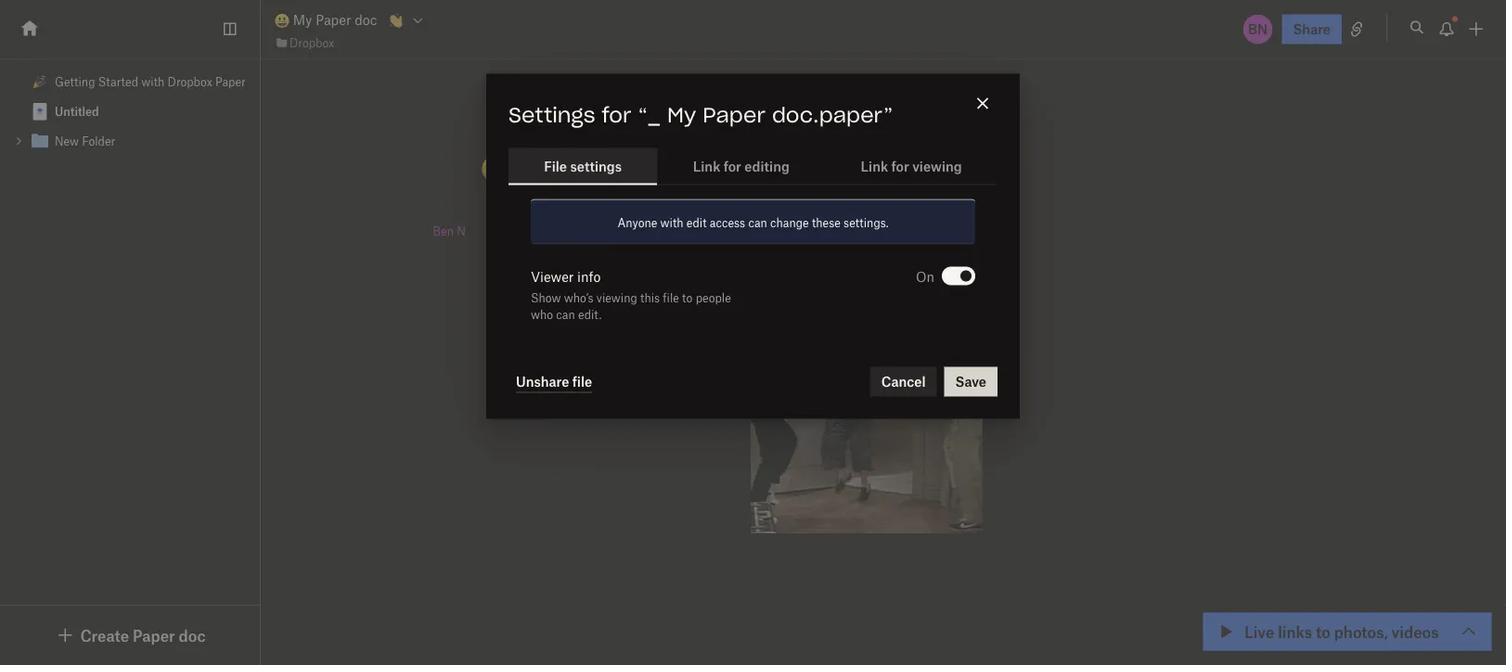 Task type: vqa. For each thing, say whether or not it's contained in the screenshot.
the right "file"
yes



Task type: describe. For each thing, give the bounding box(es) containing it.
share button
[[1282, 14, 1342, 44]]

edit
[[687, 215, 707, 229]]

paper inside / contents list
[[215, 75, 246, 89]]

to for live links to photos, videos
[[1316, 622, 1331, 641]]

grinning face with big eyes image
[[275, 13, 290, 28]]

cancel button
[[870, 367, 937, 397]]

viewer info show who's viewing this file to people who can edit.
[[531, 268, 731, 321]]

who's
[[564, 291, 593, 305]]

for for editing
[[724, 158, 741, 175]]

untitled link
[[0, 97, 260, 126]]

to for type something to get started
[[638, 220, 652, 239]]

link for viewing tab
[[825, 148, 998, 184]]

viewing inside viewer info show who's viewing this file to people who can edit.
[[596, 291, 637, 305]]

these
[[812, 215, 841, 229]]

something
[[559, 220, 634, 239]]

dropbox inside / contents list
[[168, 75, 212, 89]]

/ contents list
[[0, 67, 260, 156]]

live
[[1244, 622, 1274, 641]]

unshare
[[516, 373, 569, 389]]

getting
[[55, 75, 95, 89]]

on
[[916, 269, 934, 285]]

bn button
[[1241, 13, 1275, 46]]

started
[[682, 220, 733, 239]]

file
[[544, 158, 567, 175]]

updated 3 minutes ago
[[1260, 627, 1404, 644]]

live links to photos, videos button
[[1204, 613, 1491, 651]]

create
[[80, 626, 129, 645]]

create paper doc button
[[54, 625, 206, 647]]

cancel
[[881, 374, 926, 390]]

getting started with dropbox paper
[[55, 75, 246, 89]]

links
[[1278, 622, 1312, 641]]

2 vertical spatial my
[[520, 142, 576, 189]]

2 horizontal spatial doc
[[699, 142, 766, 189]]

😃
[[441, 145, 479, 192]]

1 horizontal spatial dropbox
[[290, 36, 334, 49]]

1 horizontal spatial can
[[748, 215, 767, 229]]

3
[[1316, 627, 1324, 644]]

change
[[770, 215, 809, 229]]

paper inside popup button
[[133, 626, 175, 645]]

file inside viewer info show who's viewing this file to people who can edit.
[[663, 291, 679, 305]]

videos
[[1392, 622, 1439, 641]]

type
[[521, 220, 555, 239]]

get
[[656, 220, 678, 239]]

link for link for editing
[[693, 158, 720, 175]]

settings.
[[844, 215, 889, 229]]

1 horizontal spatial doc
[[355, 12, 377, 28]]

link for link for viewing
[[861, 158, 888, 175]]

"_
[[638, 106, 661, 127]]

unshare file button
[[516, 371, 592, 393]]

1 vertical spatial my
[[667, 106, 696, 127]]

link for editing tab
[[657, 148, 825, 184]]

file inside button
[[572, 373, 592, 389]]

anyone
[[617, 215, 657, 229]]

people
[[696, 291, 731, 305]]



Task type: locate. For each thing, give the bounding box(es) containing it.
viewing inside tab
[[912, 158, 962, 175]]

updated
[[1260, 627, 1313, 644]]

1 vertical spatial file
[[572, 373, 592, 389]]

for left the editing
[[724, 158, 741, 175]]

template content image
[[29, 100, 51, 122]]

link inside link for viewing tab
[[861, 158, 888, 175]]

live links to photos, videos
[[1244, 622, 1439, 641]]

tab panel containing viewer info
[[486, 199, 1020, 419]]

doc right grinning face with big eyes image
[[355, 12, 377, 28]]

show
[[531, 291, 561, 305]]

info
[[577, 268, 601, 285]]

1 vertical spatial to
[[682, 291, 693, 305]]

to inside viewer info show who's viewing this file to people who can edit.
[[682, 291, 693, 305]]

link up settings.
[[861, 158, 888, 175]]

bn
[[1248, 21, 1268, 37]]

1 horizontal spatial my
[[520, 142, 576, 189]]

with right started on the left top of the page
[[141, 75, 165, 89]]

link
[[693, 158, 720, 175], [861, 158, 888, 175]]

my paper doc link
[[275, 9, 377, 30]]

0 horizontal spatial link
[[693, 158, 720, 175]]

for for viewing
[[891, 158, 909, 175]]

can
[[748, 215, 767, 229], [556, 307, 575, 321]]

0 horizontal spatial to
[[638, 220, 652, 239]]

heading
[[441, 142, 1213, 192]]

1 horizontal spatial with
[[660, 215, 684, 229]]

create paper doc
[[80, 626, 206, 645]]

my paper doc
[[290, 12, 377, 28], [511, 142, 766, 189]]

0 horizontal spatial dropbox
[[168, 75, 212, 89]]

0 vertical spatial with
[[141, 75, 165, 89]]

0 horizontal spatial for
[[602, 106, 631, 127]]

for for "_
[[602, 106, 631, 127]]

2 horizontal spatial my
[[667, 106, 696, 127]]

doc up 'access'
[[699, 142, 766, 189]]

doc inside popup button
[[179, 626, 206, 645]]

file right unshare
[[572, 373, 592, 389]]

dig image
[[54, 625, 76, 647]]

untitled
[[55, 104, 99, 118]]

my right "_
[[667, 106, 696, 127]]

file right this at the left of page
[[663, 291, 679, 305]]

party popper image
[[32, 74, 47, 89]]

photos,
[[1334, 622, 1388, 641]]

tab panel
[[486, 199, 1020, 419]]

for left "_
[[602, 106, 631, 127]]

editing
[[745, 158, 790, 175]]

anyone with edit access can change these settings.
[[617, 215, 889, 229]]

settings for "_ my paper doc.paper"
[[509, 106, 893, 127]]

0 vertical spatial viewing
[[912, 158, 962, 175]]

my
[[293, 12, 312, 28], [667, 106, 696, 127], [520, 142, 576, 189]]

for inside link for editing tab
[[724, 158, 741, 175]]

with left edit
[[660, 215, 684, 229]]

1 vertical spatial viewing
[[596, 291, 637, 305]]

2 link from the left
[[861, 158, 888, 175]]

2 horizontal spatial to
[[1316, 622, 1331, 641]]

to
[[638, 220, 652, 239], [682, 291, 693, 305], [1316, 622, 1331, 641]]

getting started with dropbox paper link
[[0, 67, 260, 97]]

with
[[141, 75, 165, 89], [660, 215, 684, 229]]

file settings
[[544, 158, 622, 175]]

my down settings
[[520, 142, 576, 189]]

to left 'people' on the left of the page
[[682, 291, 693, 305]]

dropbox
[[290, 36, 334, 49], [168, 75, 212, 89]]

file
[[663, 291, 679, 305], [572, 373, 592, 389]]

list item
[[0, 126, 260, 156]]

0 vertical spatial to
[[638, 220, 652, 239]]

can down who's
[[556, 307, 575, 321]]

1 horizontal spatial link
[[861, 158, 888, 175]]

unshare file
[[516, 373, 592, 389]]

file settings tab
[[509, 148, 657, 184]]

my paper doc inside my paper doc link
[[290, 12, 377, 28]]

1 vertical spatial my paper doc
[[511, 142, 766, 189]]

1 vertical spatial doc
[[699, 142, 766, 189]]

my paper doc inside heading
[[511, 142, 766, 189]]

1 vertical spatial with
[[660, 215, 684, 229]]

0 vertical spatial my paper doc
[[290, 12, 377, 28]]

0 horizontal spatial file
[[572, 373, 592, 389]]

1 link from the left
[[693, 158, 720, 175]]

share
[[1293, 21, 1331, 37]]

1 horizontal spatial for
[[724, 158, 741, 175]]

1 vertical spatial can
[[556, 307, 575, 321]]

1 vertical spatial dropbox
[[168, 75, 212, 89]]

type something to get started
[[521, 220, 733, 239]]

1 horizontal spatial file
[[663, 291, 679, 305]]

0 horizontal spatial can
[[556, 307, 575, 321]]

heading containing my paper doc
[[441, 142, 1213, 192]]

with inside / contents list
[[141, 75, 165, 89]]

edit.
[[578, 307, 602, 321]]

can right 'access'
[[748, 215, 767, 229]]

to inside popup button
[[1316, 622, 1331, 641]]

for down doc.paper"
[[891, 158, 909, 175]]

dropbox link
[[275, 33, 334, 52]]

ago
[[1381, 627, 1404, 644]]

tab list containing file settings
[[509, 148, 998, 185]]

to right links
[[1316, 622, 1331, 641]]

link inside link for editing tab
[[693, 158, 720, 175]]

1 horizontal spatial viewing
[[912, 158, 962, 175]]

0 horizontal spatial viewing
[[596, 291, 637, 305]]

for inside link for viewing tab
[[891, 158, 909, 175]]

0 vertical spatial file
[[663, 291, 679, 305]]

access
[[710, 215, 745, 229]]

doc.paper"
[[772, 106, 893, 127]]

dropbox down my paper doc link
[[290, 36, 334, 49]]

0 vertical spatial doc
[[355, 12, 377, 28]]

my right grinning face with big eyes image
[[293, 12, 312, 28]]

link for editing
[[693, 158, 790, 175]]

0 horizontal spatial with
[[141, 75, 165, 89]]

2 vertical spatial doc
[[179, 626, 206, 645]]

who
[[531, 307, 553, 321]]

2 horizontal spatial for
[[891, 158, 909, 175]]

0 vertical spatial dropbox
[[290, 36, 334, 49]]

1 horizontal spatial to
[[682, 291, 693, 305]]

doc right create
[[179, 626, 206, 645]]

can inside viewer info show who's viewing this file to people who can edit.
[[556, 307, 575, 321]]

0 vertical spatial my
[[293, 12, 312, 28]]

for
[[602, 106, 631, 127], [724, 158, 741, 175], [891, 158, 909, 175]]

started
[[98, 75, 138, 89]]

2 vertical spatial to
[[1316, 622, 1331, 641]]

my paper doc up the dropbox link at the left
[[290, 12, 377, 28]]

settings
[[509, 106, 595, 127]]

0 horizontal spatial doc
[[179, 626, 206, 645]]

paper
[[316, 12, 351, 28], [215, 75, 246, 89], [703, 106, 765, 127], [586, 142, 690, 189], [133, 626, 175, 645]]

to left the get
[[638, 220, 652, 239]]

this
[[640, 291, 660, 305]]

settings
[[570, 158, 622, 175]]

doc
[[355, 12, 377, 28], [699, 142, 766, 189], [179, 626, 206, 645]]

0 horizontal spatial my
[[293, 12, 312, 28]]

user-uploaded image: giphy.gif image
[[751, 252, 983, 534]]

viewing
[[912, 158, 962, 175], [596, 291, 637, 305]]

link for viewing
[[861, 158, 962, 175]]

dropbox up untitled link
[[168, 75, 212, 89]]

minutes
[[1328, 627, 1378, 644]]

0 vertical spatial can
[[748, 215, 767, 229]]

link down settings for "_ my paper doc.paper"
[[693, 158, 720, 175]]

with inside tab panel
[[660, 215, 684, 229]]

viewer
[[531, 268, 574, 285]]

tab list
[[509, 148, 998, 185]]

my paper doc down "_
[[511, 142, 766, 189]]

1 horizontal spatial my paper doc
[[511, 142, 766, 189]]

0 horizontal spatial my paper doc
[[290, 12, 377, 28]]



